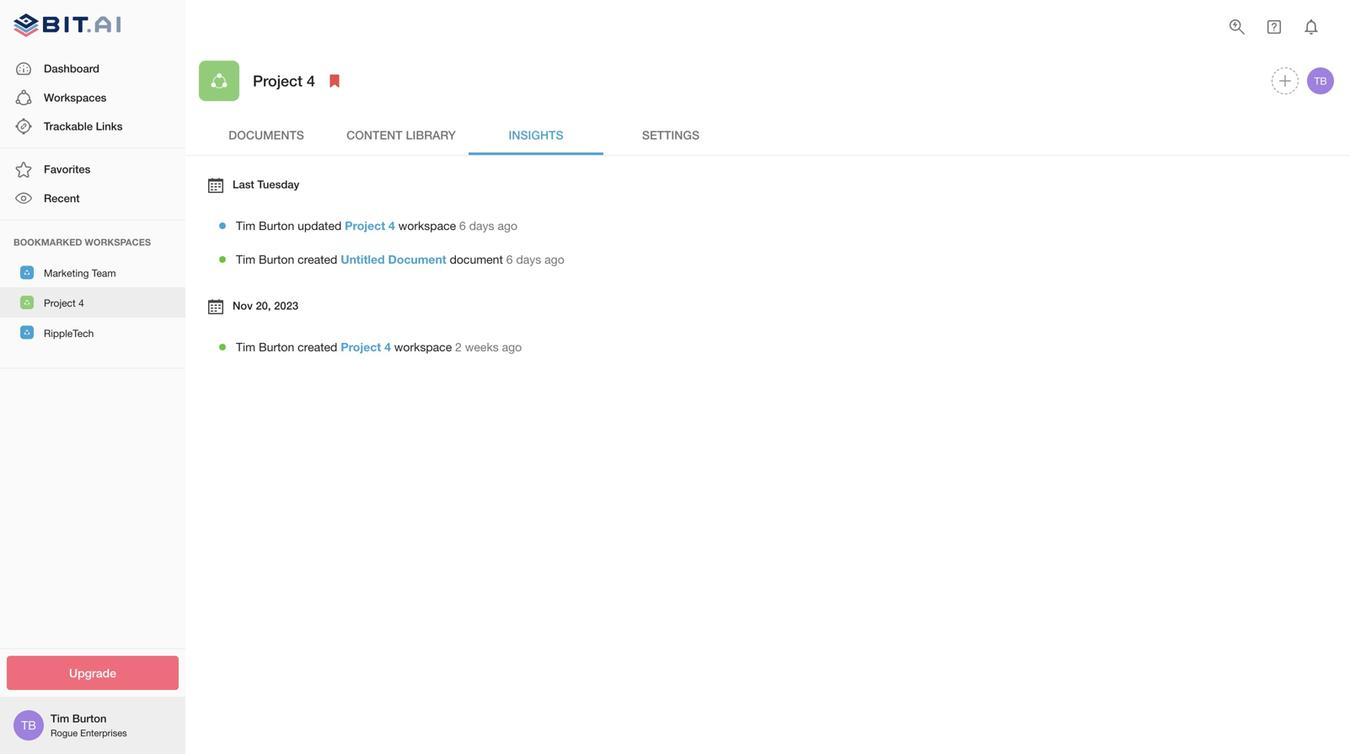 Task type: describe. For each thing, give the bounding box(es) containing it.
marketing
[[44, 267, 89, 279]]

documents
[[228, 128, 304, 142]]

trackable links
[[44, 120, 123, 133]]

tim burton created project 4 workspace 2 weeks ago
[[236, 340, 522, 354]]

tuesday
[[257, 178, 299, 191]]

rogue
[[51, 728, 78, 739]]

6 for workspace
[[459, 219, 466, 233]]

days for document
[[516, 253, 541, 266]]

workspaces
[[44, 91, 107, 104]]

1 vertical spatial tb
[[21, 718, 36, 732]]

tim for tim burton rogue enterprises
[[51, 712, 69, 725]]

recent
[[44, 192, 80, 205]]

last
[[233, 178, 254, 191]]

4 inside 'button'
[[78, 297, 84, 309]]

tb inside the tb button
[[1314, 75, 1327, 87]]

4 left remove bookmark image
[[307, 72, 315, 90]]

burton for tim burton created project 4 workspace 2 weeks ago
[[259, 340, 294, 354]]

untitled
[[341, 253, 385, 266]]

rippletech
[[44, 327, 94, 339]]

insights
[[509, 128, 563, 142]]

team
[[92, 267, 116, 279]]

dashboard button
[[0, 54, 185, 83]]

tb button
[[1305, 65, 1337, 97]]

recent button
[[0, 184, 185, 213]]

nov 20, 2023
[[233, 299, 298, 312]]

trackable
[[44, 120, 93, 133]]

tab list containing documents
[[199, 115, 1337, 155]]

dashboard
[[44, 62, 99, 75]]

links
[[96, 120, 123, 133]]

6 for document
[[506, 253, 513, 266]]

trackable links button
[[0, 112, 185, 141]]

tim for tim burton created project 4 workspace 2 weeks ago
[[236, 340, 255, 354]]

burton for tim burton created untitled document document 6 days ago
[[259, 253, 294, 266]]

workspaces button
[[0, 83, 185, 112]]

4 up the untitled document link
[[389, 219, 395, 233]]

settings link
[[603, 115, 738, 155]]

tim for tim burton created untitled document document 6 days ago
[[236, 253, 255, 266]]

burton for tim burton rogue enterprises
[[72, 712, 107, 725]]

content library link
[[334, 115, 469, 155]]

marketing team button
[[0, 258, 185, 288]]

ago for tim burton created project 4 workspace 2 weeks ago
[[502, 340, 522, 354]]

20,
[[256, 299, 271, 312]]

0 vertical spatial project 4
[[253, 72, 315, 90]]

ago for tim burton updated project 4 workspace 6 days ago
[[498, 219, 517, 233]]

weeks
[[465, 340, 499, 354]]

project 4 link for created
[[341, 340, 391, 354]]

favorites button
[[0, 155, 185, 184]]

marketing team
[[44, 267, 116, 279]]

favorites
[[44, 163, 91, 176]]

document
[[388, 253, 446, 266]]

workspace for 2
[[394, 340, 452, 354]]



Task type: vqa. For each thing, say whether or not it's contained in the screenshot.
Target Market
no



Task type: locate. For each thing, give the bounding box(es) containing it.
1 vertical spatial project 4 link
[[341, 340, 391, 354]]

project 4 down marketing
[[44, 297, 84, 309]]

project
[[253, 72, 303, 90], [345, 219, 385, 233], [44, 297, 76, 309], [341, 340, 381, 354]]

burton inside tim burton rogue enterprises
[[72, 712, 107, 725]]

tb
[[1314, 75, 1327, 87], [21, 718, 36, 732]]

ago right weeks
[[502, 340, 522, 354]]

tim down nov
[[236, 340, 255, 354]]

1 horizontal spatial days
[[516, 253, 541, 266]]

tim up rogue
[[51, 712, 69, 725]]

burton up 2023
[[259, 253, 294, 266]]

project inside 'button'
[[44, 297, 76, 309]]

nov
[[233, 299, 253, 312]]

workspace left '2'
[[394, 340, 452, 354]]

ago right document
[[545, 253, 564, 266]]

project 4 link for updated
[[345, 219, 395, 233]]

1 created from the top
[[298, 253, 337, 266]]

0 vertical spatial tb
[[1314, 75, 1327, 87]]

tim down last at top
[[236, 219, 255, 233]]

created down updated on the top left of the page
[[298, 253, 337, 266]]

tim burton created untitled document document 6 days ago
[[236, 253, 564, 266]]

insights link
[[469, 115, 603, 155]]

tim
[[236, 219, 255, 233], [236, 253, 255, 266], [236, 340, 255, 354], [51, 712, 69, 725]]

1 vertical spatial project 4
[[44, 297, 84, 309]]

created for project
[[298, 340, 337, 354]]

4 down marketing team
[[78, 297, 84, 309]]

workspaces
[[85, 237, 151, 248]]

workspace up document
[[398, 219, 456, 233]]

days
[[469, 219, 494, 233], [516, 253, 541, 266]]

0 horizontal spatial project 4
[[44, 297, 84, 309]]

0 vertical spatial created
[[298, 253, 337, 266]]

library
[[406, 128, 456, 142]]

0 vertical spatial project 4 link
[[345, 219, 395, 233]]

0 vertical spatial ago
[[498, 219, 517, 233]]

tim inside tim burton rogue enterprises
[[51, 712, 69, 725]]

1 vertical spatial created
[[298, 340, 337, 354]]

2 vertical spatial ago
[[502, 340, 522, 354]]

4
[[307, 72, 315, 90], [389, 219, 395, 233], [78, 297, 84, 309], [384, 340, 391, 354]]

tim for tim burton updated project 4 workspace 6 days ago
[[236, 219, 255, 233]]

upgrade
[[69, 666, 116, 680]]

6
[[459, 219, 466, 233], [506, 253, 513, 266]]

ago
[[498, 219, 517, 233], [545, 253, 564, 266], [502, 340, 522, 354]]

tim burton rogue enterprises
[[51, 712, 127, 739]]

2
[[455, 340, 462, 354]]

workspace
[[398, 219, 456, 233], [394, 340, 452, 354]]

created down 2023
[[298, 340, 337, 354]]

6 right document
[[506, 253, 513, 266]]

1 vertical spatial ago
[[545, 253, 564, 266]]

1 horizontal spatial 6
[[506, 253, 513, 266]]

project 4 link
[[345, 219, 395, 233], [341, 340, 391, 354]]

upgrade button
[[7, 656, 179, 690]]

settings
[[642, 128, 700, 142]]

6 up document
[[459, 219, 466, 233]]

days right document
[[516, 253, 541, 266]]

burton down 2023
[[259, 340, 294, 354]]

project 4 button
[[0, 288, 185, 317]]

documents link
[[199, 115, 334, 155]]

0 horizontal spatial tb
[[21, 718, 36, 732]]

updated
[[298, 219, 342, 233]]

last tuesday
[[233, 178, 299, 191]]

project 4 left remove bookmark image
[[253, 72, 315, 90]]

document
[[450, 253, 503, 266]]

ago for tim burton created untitled document document 6 days ago
[[545, 253, 564, 266]]

bookmarked workspaces
[[13, 237, 151, 248]]

tab list
[[199, 115, 1337, 155]]

burton down the tuesday
[[259, 219, 294, 233]]

tim up nov
[[236, 253, 255, 266]]

ago up document
[[498, 219, 517, 233]]

created
[[298, 253, 337, 266], [298, 340, 337, 354]]

untitled document link
[[341, 253, 446, 266]]

enterprises
[[80, 728, 127, 739]]

2023
[[274, 299, 298, 312]]

tim burton updated project 4 workspace 6 days ago
[[236, 219, 517, 233]]

1 horizontal spatial project 4
[[253, 72, 315, 90]]

1 vertical spatial workspace
[[394, 340, 452, 354]]

workspace for 6
[[398, 219, 456, 233]]

0 horizontal spatial days
[[469, 219, 494, 233]]

project 4 inside 'button'
[[44, 297, 84, 309]]

2 created from the top
[[298, 340, 337, 354]]

content
[[346, 128, 402, 142]]

burton for tim burton updated project 4 workspace 6 days ago
[[259, 219, 294, 233]]

content library
[[346, 128, 456, 142]]

0 vertical spatial 6
[[459, 219, 466, 233]]

4 left '2'
[[384, 340, 391, 354]]

1 vertical spatial days
[[516, 253, 541, 266]]

days up document
[[469, 219, 494, 233]]

0 vertical spatial workspace
[[398, 219, 456, 233]]

remove bookmark image
[[324, 71, 345, 91]]

burton up enterprises on the bottom of page
[[72, 712, 107, 725]]

created for untitled
[[298, 253, 337, 266]]

project 4
[[253, 72, 315, 90], [44, 297, 84, 309]]

burton
[[259, 219, 294, 233], [259, 253, 294, 266], [259, 340, 294, 354], [72, 712, 107, 725]]

days for workspace
[[469, 219, 494, 233]]

0 horizontal spatial 6
[[459, 219, 466, 233]]

rippletech button
[[0, 317, 185, 347]]

1 horizontal spatial tb
[[1314, 75, 1327, 87]]

bookmarked
[[13, 237, 82, 248]]

1 vertical spatial 6
[[506, 253, 513, 266]]

0 vertical spatial days
[[469, 219, 494, 233]]



